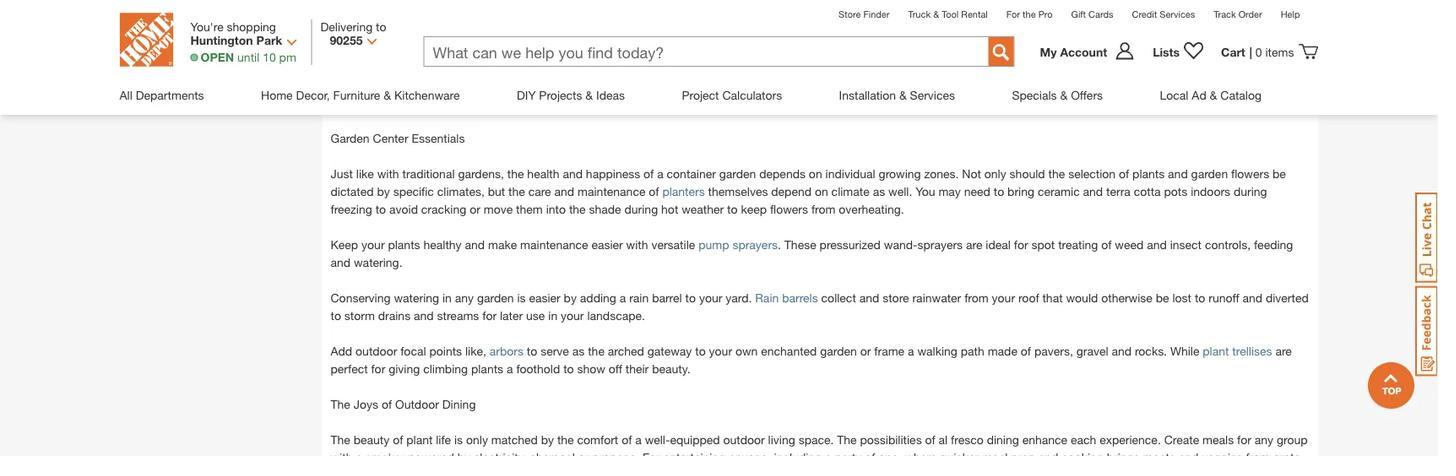 Task type: vqa. For each thing, say whether or not it's contained in the screenshot.


Task type: locate. For each thing, give the bounding box(es) containing it.
make
[[488, 238, 517, 252]]

0 vertical spatial during
[[1234, 185, 1268, 198]]

1 vertical spatial is
[[455, 433, 463, 447]]

0 vertical spatial is
[[517, 291, 526, 305]]

1 horizontal spatial any
[[1255, 433, 1274, 447]]

grow
[[654, 7, 680, 21], [786, 78, 813, 92]]

themselves depend on climate as well. you may need to bring ceramic and terra cotta pots indoors during freezing to avoid cracking or move them into the shade during hot weather to keep flowers from overheating.
[[331, 185, 1268, 216]]

1 vertical spatial only
[[466, 433, 488, 447]]

0 horizontal spatial or
[[470, 202, 481, 216]]

1 vertical spatial flowers
[[770, 202, 809, 216]]

are left ideal
[[967, 238, 983, 252]]

the beauty of plant life is only matched by the comfort of a well-equipped outdoor living space. the possibilities of al fresco dining enhance each experience. create meals for any group with a
[[331, 433, 1308, 456]]

roof
[[1019, 291, 1040, 305]]

for down system
[[1007, 8, 1021, 19]]

on inside themselves depend on climate as well. you may need to bring ceramic and terra cotta pots indoors during freezing to avoid cracking or move them into the shade during hot weather to keep flowers from overheating.
[[815, 185, 829, 198]]

ebb
[[422, 7, 443, 21]]

1 horizontal spatial an
[[1115, 0, 1128, 3]]

may
[[939, 185, 961, 198]]

the inside the beauty of plant life is only matched by the comfort of a well-equipped outdoor living space. the possibilities of al fresco dining enhance each experience. create meals for any group with a
[[558, 433, 574, 447]]

1 vertical spatial outdoor
[[724, 433, 765, 447]]

own left herbs,
[[843, 78, 865, 92]]

your
[[416, 78, 439, 92], [685, 78, 708, 92], [816, 78, 839, 92], [362, 238, 385, 252], [699, 291, 723, 305], [992, 291, 1016, 305], [561, 309, 584, 323], [709, 344, 733, 358]]

0 horizontal spatial as
[[573, 344, 585, 358]]

0 vertical spatial are
[[790, 0, 806, 3]]

0 vertical spatial on
[[399, 78, 413, 92]]

be inside collect and store rainwater from your roof that would otherwise be lost to runoff and diverted to storm drains and streams for later use in your landscape.
[[1156, 291, 1170, 305]]

1 horizontal spatial as
[[873, 185, 886, 198]]

, left ad
[[1187, 78, 1190, 92]]

1 horizontal spatial flowers
[[1232, 167, 1270, 181]]

a inside just like with traditional gardens, the health and happiness of a container garden depends on individual growing zones. not only should the selection of plants and garden flowers be dictated by specific climates, but the care and maintenance of
[[657, 167, 664, 181]]

with right growing
[[401, 43, 423, 57]]

0 items
[[1256, 45, 1295, 59]]

& right installation
[[900, 88, 907, 102]]

1 vertical spatial for
[[1007, 8, 1021, 19]]

drains
[[378, 309, 411, 323]]

garden up themselves
[[720, 167, 756, 181]]

on up the 'depend' in the top of the page
[[809, 167, 823, 181]]

by up avoid
[[377, 185, 390, 198]]

the for the beauty of plant life is only matched by the comfort of a well-equipped outdoor living space. the possibilities of al fresco dining enhance each experience. create meals for any group with a
[[331, 433, 350, 447]]

the left job
[[509, 96, 525, 110]]

and right runoff
[[1243, 291, 1263, 305]]

garden up "later"
[[477, 291, 514, 305]]

are right 'trellises'
[[1276, 344, 1293, 358]]

get
[[489, 96, 505, 110]]

watering.
[[354, 255, 403, 269]]

2 vertical spatial are
[[1276, 344, 1293, 358]]

own
[[843, 78, 865, 92], [736, 344, 758, 358]]

2 sprayers from the left
[[918, 238, 963, 252]]

0 horizontal spatial grow
[[654, 7, 680, 21]]

feedback link image
[[1416, 286, 1439, 377]]

path
[[961, 344, 985, 358]]

in inside collect and store rainwater from your roof that would otherwise be lost to runoff and diverted to storm drains and streams for later use in your landscape.
[[549, 309, 558, 323]]

specific
[[393, 185, 434, 198]]

garden
[[426, 43, 465, 57], [331, 131, 370, 145]]

beauty
[[354, 433, 390, 447]]

plants down 'like,'
[[471, 362, 504, 376]]

services down level
[[1160, 8, 1196, 19]]

of left weed
[[1102, 238, 1112, 252]]

local ad & catalog link
[[1160, 75, 1262, 114]]

sprayers down keep
[[733, 238, 778, 252]]

0 vertical spatial own
[[843, 78, 865, 92]]

outdoor up the "perfect"
[[356, 344, 397, 358]]

to left get
[[475, 96, 485, 110]]

plants inside just like with traditional gardens, the health and happiness of a container garden depends on individual growing zones. not only should the selection of plants and garden flowers be dictated by specific climates, but the care and maintenance of
[[1133, 167, 1165, 181]]

0 horizontal spatial is
[[455, 433, 463, 447]]

1 horizontal spatial be
[[1273, 167, 1287, 181]]

1 horizontal spatial only
[[985, 167, 1007, 181]]

0 horizontal spatial outdoor
[[356, 344, 397, 358]]

option.
[[852, 0, 889, 3]]

your left installation
[[816, 78, 839, 92]]

1 horizontal spatial in
[[549, 309, 558, 323]]

treating
[[1059, 238, 1099, 252]]

get growing with garden beds
[[331, 43, 499, 57]]

and right weed
[[1147, 238, 1167, 252]]

are for show
[[1276, 344, 1293, 358]]

1 vertical spatial on
[[809, 167, 823, 181]]

on right money
[[399, 78, 413, 92]]

2 horizontal spatial or
[[1253, 78, 1264, 92]]

services
[[1160, 8, 1196, 19], [910, 88, 956, 102]]

multiple
[[683, 7, 725, 21]]

just like with traditional gardens, the health and happiness of a container garden depends on individual growing zones. not only should the selection of plants and garden flowers be dictated by specific climates, but the care and maintenance of
[[331, 167, 1287, 198]]

adding up landscape.
[[580, 291, 617, 305]]

of right beauty
[[393, 433, 403, 447]]

of up terra
[[1119, 167, 1130, 181]]

raised up the done.
[[566, 78, 598, 92]]

enables
[[573, 7, 614, 21]]

plant right "while" at right
[[1203, 344, 1230, 358]]

by right bills
[[510, 78, 523, 92]]

0 horizontal spatial flowers
[[770, 202, 809, 216]]

the inside 'or all-in- one raised garden bed kits to get the job done.'
[[509, 96, 525, 110]]

0 vertical spatial in
[[443, 291, 452, 305]]

pots
[[1165, 185, 1188, 198]]

0 vertical spatial maintenance
[[578, 185, 646, 198]]

0 vertical spatial flowers
[[1232, 167, 1270, 181]]

1 vertical spatial during
[[625, 202, 658, 216]]

1 vertical spatial as
[[573, 344, 585, 358]]

and down selection
[[1084, 185, 1104, 198]]

1 horizontal spatial garden
[[426, 43, 465, 57]]

1 vertical spatial from
[[965, 291, 989, 305]]

only right life
[[466, 433, 488, 447]]

lost
[[1173, 291, 1192, 305]]

are for hydroponics,
[[790, 0, 806, 3]]

your left roof
[[992, 291, 1016, 305]]

1 vertical spatial any
[[1255, 433, 1274, 447]]

1 horizontal spatial sprayers
[[918, 238, 963, 252]]

& left offers
[[1061, 88, 1068, 102]]

departments
[[136, 88, 204, 102]]

be
[[1273, 167, 1287, 181], [1156, 291, 1170, 305]]

1 horizontal spatial during
[[1234, 185, 1268, 198]]

for left giving
[[371, 362, 386, 376]]

specials & offers
[[1013, 88, 1103, 102]]

sod link
[[1167, 78, 1187, 92]]

1 horizontal spatial are
[[967, 238, 983, 252]]

0 vertical spatial as
[[873, 185, 886, 198]]

None text field
[[425, 37, 972, 68]]

a right got
[[1077, 78, 1084, 92]]

0 horizontal spatial raised
[[354, 96, 386, 110]]

0 vertical spatial for
[[1259, 0, 1277, 3]]

& left the 'tool' at the right of page
[[934, 8, 940, 19]]

0 vertical spatial an
[[1115, 0, 1128, 3]]

a left well-
[[636, 433, 642, 447]]

to right you
[[640, 7, 651, 21]]

1 horizontal spatial plant
[[1203, 344, 1230, 358]]

1 horizontal spatial easier
[[592, 238, 623, 252]]

0 horizontal spatial sprayers
[[733, 238, 778, 252]]

bills
[[486, 78, 506, 92]]

is up "later"
[[517, 291, 526, 305]]

0 vertical spatial garden
[[426, 43, 465, 57]]

1 horizontal spatial is
[[517, 291, 526, 305]]

to inside are perfect for giving climbing plants a foothold to show off their beauty.
[[564, 362, 574, 376]]

2 horizontal spatial are
[[1276, 344, 1293, 358]]

adding
[[526, 78, 562, 92], [580, 291, 617, 305]]

0 horizontal spatial are
[[790, 0, 806, 3]]

for left "later"
[[483, 309, 497, 323]]

store finder
[[839, 8, 890, 19]]

plants up cotta
[[1133, 167, 1165, 181]]

0 vertical spatial from
[[812, 202, 836, 216]]

1 vertical spatial are
[[967, 238, 983, 252]]

watering
[[394, 291, 439, 305]]

overheating.
[[839, 202, 905, 216]]

the home depot logo link
[[120, 13, 174, 67]]

by right matched
[[541, 433, 554, 447]]

well.
[[889, 185, 913, 198]]

on
[[399, 78, 413, 92], [809, 167, 823, 181], [815, 185, 829, 198]]

,
[[1187, 78, 1190, 92], [1225, 78, 1229, 92]]

None text field
[[425, 37, 972, 68]]

0 horizontal spatial services
[[910, 88, 956, 102]]

tool
[[942, 8, 959, 19]]

any up streams
[[455, 291, 474, 305]]

0 vertical spatial adding
[[526, 78, 562, 92]]

sprayers up rainwater
[[918, 238, 963, 252]]

1 vertical spatial or
[[470, 202, 481, 216]]

local ad & catalog
[[1160, 88, 1262, 102]]

by inside the beauty of plant life is only matched by the comfort of a well-equipped outdoor living space. the possibilities of al fresco dining enhance each experience. create meals for any group with a
[[541, 433, 554, 447]]

any left group
[[1255, 433, 1274, 447]]

on for money
[[399, 78, 413, 92]]

credit services link
[[1132, 8, 1196, 19]]

it
[[810, 7, 817, 21]]

from inside themselves depend on climate as well. you may need to bring ceramic and terra cotta pots indoors during freezing to avoid cracking or move them into the shade during hot weather to keep flowers from overheating.
[[812, 202, 836, 216]]

plants inside are a smart option. we offer deep water system hydroponics, an entry-level introduction. for the ambitious, try an ebb and flow system, which enables you to grow multiple plants at once. it pays for itself with high yields and efficiency over time.
[[728, 7, 761, 21]]

flowers inside just like with traditional gardens, the health and happiness of a container garden depends on individual growing zones. not only should the selection of plants and garden flowers be dictated by specific climates, but the care and maintenance of
[[1232, 167, 1270, 181]]

outdoor
[[356, 344, 397, 358], [724, 433, 765, 447]]

any inside the beauty of plant life is only matched by the comfort of a well-equipped outdoor living space. the possibilities of al fresco dining enhance each experience. create meals for any group with a
[[1255, 433, 1274, 447]]

flowers down the 'depend' in the top of the page
[[770, 202, 809, 216]]

0 horizontal spatial an
[[406, 7, 419, 21]]

1 horizontal spatial outdoor
[[724, 433, 765, 447]]

the left health
[[508, 167, 524, 181]]

garden left 'bed'
[[389, 96, 426, 110]]

of right joys
[[382, 397, 392, 411]]

1 vertical spatial maintenance
[[521, 238, 588, 252]]

1 horizontal spatial ,
[[1225, 78, 1229, 92]]

with inside the beauty of plant life is only matched by the comfort of a well-equipped outdoor living space. the possibilities of al fresco dining enhance each experience. create meals for any group with a
[[331, 451, 353, 456]]

a inside are perfect for giving climbing plants a foothold to show off their beauty.
[[507, 362, 513, 376]]

garden
[[601, 78, 638, 92], [389, 96, 426, 110], [720, 167, 756, 181], [1192, 167, 1229, 181], [477, 291, 514, 305], [821, 344, 857, 358]]

or
[[1253, 78, 1264, 92], [470, 202, 481, 216], [861, 344, 871, 358]]

0 vertical spatial services
[[1160, 8, 1196, 19]]

1 horizontal spatial for
[[1259, 0, 1277, 3]]

1 vertical spatial raised
[[354, 96, 386, 110]]

an
[[1115, 0, 1128, 3], [406, 7, 419, 21]]

of right made
[[1021, 344, 1032, 358]]

grow right calculators
[[786, 78, 813, 92]]

for up order
[[1259, 0, 1277, 3]]

1 horizontal spatial raised
[[566, 78, 598, 92]]

made
[[988, 344, 1018, 358]]

only inside just like with traditional gardens, the health and happiness of a container garden depends on individual growing zones. not only should the selection of plants and garden flowers be dictated by specific climates, but the care and maintenance of
[[985, 167, 1007, 181]]

0 vertical spatial only
[[985, 167, 1007, 181]]

easier down shade
[[592, 238, 623, 252]]

with right the 'like'
[[377, 167, 399, 181]]

are inside are a smart option. we offer deep water system hydroponics, an entry-level introduction. for the ambitious, try an ebb and flow system, which enables you to grow multiple plants at once. it pays for itself with high yields and efficiency over time.
[[790, 0, 806, 3]]

we
[[892, 0, 909, 3]]

climate
[[832, 185, 870, 198]]

as
[[873, 185, 886, 198], [573, 344, 585, 358]]

0 vertical spatial raised
[[566, 78, 598, 92]]

flowers
[[1232, 167, 1270, 181], [770, 202, 809, 216]]

traditional
[[403, 167, 455, 181]]

beauty.
[[652, 362, 691, 376]]

a left the rain
[[620, 291, 626, 305]]

with down the joys of outdoor dining
[[331, 451, 353, 456]]

herbs,
[[868, 78, 901, 92]]

0 horizontal spatial any
[[455, 291, 474, 305]]

of inside '. these pressurized wand-sprayers are ideal for spot treating of weed and insect controls, feeding and watering.'
[[1102, 238, 1112, 252]]

maintenance down into
[[521, 238, 588, 252]]

garden left beds
[[426, 43, 465, 57]]

for right meals
[[1238, 433, 1252, 447]]

0 horizontal spatial from
[[812, 202, 836, 216]]

with inside just like with traditional gardens, the health and happiness of a container garden depends on individual growing zones. not only should the selection of plants and garden flowers be dictated by specific climates, but the care and maintenance of
[[377, 167, 399, 181]]

and right gravel
[[1112, 344, 1132, 358]]

wand-
[[884, 238, 918, 252]]

0 vertical spatial or
[[1253, 78, 1264, 92]]

1 , from the left
[[1187, 78, 1190, 92]]

1 vertical spatial adding
[[580, 291, 617, 305]]

are inside '. these pressurized wand-sprayers are ideal for spot treating of weed and insect controls, feeding and watering.'
[[967, 238, 983, 252]]

for left "spot"
[[1014, 238, 1029, 252]]

1 vertical spatial plant
[[407, 433, 433, 447]]

of left planters
[[649, 185, 659, 198]]

0 horizontal spatial easier
[[529, 291, 561, 305]]

not
[[963, 167, 982, 181]]

rain barrels link
[[756, 291, 818, 305]]

0 vertical spatial easier
[[592, 238, 623, 252]]

all
[[120, 88, 132, 102]]

0 horizontal spatial plant
[[407, 433, 433, 447]]

only right not
[[985, 167, 1007, 181]]

flowers inside themselves depend on climate as well. you may need to bring ceramic and terra cotta pots indoors during freezing to avoid cracking or move them into the shade during hot weather to keep flowers from overheating.
[[770, 202, 809, 216]]

1 horizontal spatial own
[[843, 78, 865, 92]]

1 horizontal spatial from
[[965, 291, 989, 305]]

outdoor inside the beauty of plant life is only matched by the comfort of a well-equipped outdoor living space. the possibilities of al fresco dining enhance each experience. create meals for any group with a
[[724, 433, 765, 447]]

the home depot image
[[120, 13, 174, 67]]

easier up use
[[529, 291, 561, 305]]

1 vertical spatial services
[[910, 88, 956, 102]]

from right rainwater
[[965, 291, 989, 305]]

weed
[[1115, 238, 1144, 252]]

gardens,
[[458, 167, 504, 181]]

1 horizontal spatial or
[[861, 344, 871, 358]]

0 vertical spatial plant
[[1203, 344, 1230, 358]]

grow inside are a smart option. we offer deep water system hydroponics, an entry-level introduction. for the ambitious, try an ebb and flow system, which enables you to grow multiple plants at once. it pays for itself with high yields and efficiency over time.
[[654, 7, 680, 21]]

0 vertical spatial be
[[1273, 167, 1287, 181]]

is inside the beauty of plant life is only matched by the comfort of a well-equipped outdoor living space. the possibilities of al fresco dining enhance each experience. create meals for any group with a
[[455, 433, 463, 447]]

and down watering
[[414, 309, 434, 323]]

0 vertical spatial grow
[[654, 7, 680, 21]]

0 horizontal spatial be
[[1156, 291, 1170, 305]]

maintenance down happiness
[[578, 185, 646, 198]]

0 horizontal spatial adding
[[526, 78, 562, 92]]

themselves
[[708, 185, 768, 198]]

are inside are perfect for giving climbing plants a foothold to show off their beauty.
[[1276, 344, 1293, 358]]

10
[[263, 50, 276, 64]]

your up watering.
[[362, 238, 385, 252]]

like,
[[465, 344, 487, 358]]

is right life
[[455, 433, 463, 447]]

1 vertical spatial an
[[406, 7, 419, 21]]

1 vertical spatial in
[[549, 309, 558, 323]]

1 horizontal spatial grow
[[786, 78, 813, 92]]

for
[[1259, 0, 1277, 3], [1007, 8, 1021, 19]]

0 horizontal spatial only
[[466, 433, 488, 447]]

0 horizontal spatial garden
[[331, 131, 370, 145]]

to left try
[[376, 19, 387, 33]]

only inside the beauty of plant life is only matched by the comfort of a well-equipped outdoor living space. the possibilities of al fresco dining enhance each experience. create meals for any group with a
[[466, 433, 488, 447]]

ceramic
[[1038, 185, 1080, 198]]

1 vertical spatial be
[[1156, 291, 1170, 305]]

0 horizontal spatial own
[[736, 344, 758, 358]]

the
[[331, 397, 350, 411], [331, 433, 350, 447], [837, 433, 857, 447]]

rain
[[630, 291, 649, 305]]

life
[[436, 433, 451, 447]]

track order
[[1214, 8, 1263, 19]]

storm
[[345, 309, 375, 323]]

during right indoors
[[1234, 185, 1268, 198]]

in right use
[[549, 309, 558, 323]]

selection
[[1069, 167, 1116, 181]]

for down option.
[[848, 7, 863, 21]]

as up overheating.
[[873, 185, 886, 198]]

0 horizontal spatial ,
[[1187, 78, 1190, 92]]

one
[[331, 96, 350, 110]]

2 vertical spatial on
[[815, 185, 829, 198]]

of
[[1153, 78, 1164, 92], [644, 167, 654, 181], [1119, 167, 1130, 181], [649, 185, 659, 198], [1102, 238, 1112, 252], [1021, 344, 1032, 358], [382, 397, 392, 411], [393, 433, 403, 447], [622, 433, 632, 447], [926, 433, 936, 447]]

while
[[1171, 344, 1200, 358]]

of left sod
[[1153, 78, 1164, 92]]

as up show
[[573, 344, 585, 358]]

or left frame
[[861, 344, 871, 358]]

for inside the beauty of plant life is only matched by the comfort of a well-equipped outdoor living space. the possibilities of al fresco dining enhance each experience. create meals for any group with a
[[1238, 433, 1252, 447]]

plants left the at
[[728, 7, 761, 21]]

to right beds
[[671, 78, 681, 92]]

on inside just like with traditional gardens, the health and happiness of a container garden depends on individual growing zones. not only should the selection of plants and garden flowers be dictated by specific climates, but the care and maintenance of
[[809, 167, 823, 181]]

diy projects & ideas link
[[517, 75, 625, 114]]

1 vertical spatial grow
[[786, 78, 813, 92]]

on for depend
[[815, 185, 829, 198]]



Task type: describe. For each thing, give the bounding box(es) containing it.
& right furniture
[[384, 88, 391, 102]]

and left make
[[465, 238, 485, 252]]

and right health
[[563, 167, 583, 181]]

a inside are a smart option. we offer deep water system hydroponics, an entry-level introduction. for the ambitious, try an ebb and flow system, which enables you to grow multiple plants at once. it pays for itself with high yields and efficiency over time.
[[809, 0, 816, 3]]

for inside collect and store rainwater from your roof that would otherwise be lost to runoff and diverted to storm drains and streams for later use in your landscape.
[[483, 309, 497, 323]]

foothold
[[517, 362, 560, 376]]

the inside themselves depend on climate as well. you may need to bring ceramic and terra cotta pots indoors during freezing to avoid cracking or move them into the shade during hot weather to keep flowers from overheating.
[[569, 202, 586, 216]]

collect and store rainwater from your roof that would otherwise be lost to runoff and diverted to storm drains and streams for later use in your landscape.
[[331, 291, 1309, 323]]

group
[[1277, 433, 1308, 447]]

as inside themselves depend on climate as well. you may need to bring ceramic and terra cotta pots indoors during freezing to avoid cracking or move them into the shade during hot weather to keep flowers from overheating.
[[873, 185, 886, 198]]

to inside 'or all-in- one raised garden bed kits to get the job done.'
[[475, 96, 485, 110]]

and up into
[[555, 185, 575, 198]]

and right fruits
[[934, 78, 954, 92]]

hot
[[662, 202, 679, 216]]

0 vertical spatial any
[[455, 291, 474, 305]]

arched
[[608, 344, 644, 358]]

mulch
[[1193, 78, 1225, 92]]

happiness
[[586, 167, 641, 181]]

shade
[[589, 202, 621, 216]]

perfect
[[331, 362, 368, 376]]

for inside are perfect for giving climbing plants a foothold to show off their beauty.
[[371, 362, 386, 376]]

installation & services
[[839, 88, 956, 102]]

1 horizontal spatial adding
[[580, 291, 617, 305]]

garden down collect and store rainwater from your roof that would otherwise be lost to runoff and diverted to storm drains and streams for later use in your landscape. on the bottom of page
[[821, 344, 857, 358]]

maintenance inside just like with traditional gardens, the health and happiness of a container garden depends on individual growing zones. not only should the selection of plants and garden flowers be dictated by specific climates, but the care and maintenance of
[[578, 185, 646, 198]]

to right gateway
[[696, 344, 706, 358]]

and right 'backyard'
[[763, 78, 783, 92]]

the for the joys of outdoor dining
[[331, 397, 350, 411]]

. these pressurized wand-sprayers are ideal for spot treating of weed and insect controls, feeding and watering.
[[331, 238, 1294, 269]]

for inside '. these pressurized wand-sprayers are ideal for spot treating of weed and insect controls, feeding and watering.'
[[1014, 238, 1029, 252]]

keep
[[331, 238, 358, 252]]

gravel
[[1077, 344, 1109, 358]]

the right space.
[[837, 433, 857, 447]]

my
[[1040, 45, 1057, 59]]

over
[[1055, 7, 1078, 21]]

of right comfort
[[622, 433, 632, 447]]

your left yard.
[[699, 291, 723, 305]]

garden left beds
[[601, 78, 638, 92]]

each
[[1071, 433, 1097, 447]]

spot
[[1032, 238, 1055, 252]]

zones.
[[925, 167, 959, 181]]

giving
[[389, 362, 420, 376]]

we've
[[1021, 78, 1053, 92]]

to left storm
[[331, 309, 341, 323]]

and inside themselves depend on climate as well. you may need to bring ceramic and terra cotta pots indoors during freezing to avoid cracking or move them into the shade during hot weather to keep flowers from overheating.
[[1084, 185, 1104, 198]]

& right ad
[[1210, 88, 1218, 102]]

park
[[256, 33, 283, 47]]

controls,
[[1206, 238, 1251, 252]]

conserving watering in any garden is easier by adding a rain barrel to your yard. rain barrels
[[331, 291, 818, 305]]

0 horizontal spatial during
[[625, 202, 658, 216]]

and down water
[[979, 7, 999, 21]]

.
[[778, 238, 781, 252]]

the down system
[[1023, 8, 1036, 19]]

plant inside the beauty of plant life is only matched by the comfort of a well-equipped outdoor living space. the possibilities of al fresco dining enhance each experience. create meals for any group with a
[[407, 433, 433, 447]]

sprayers inside '. these pressurized wand-sprayers are ideal for spot treating of weed and insect controls, feeding and watering.'
[[918, 238, 963, 252]]

sod
[[1167, 78, 1187, 92]]

plants up watering.
[[388, 238, 420, 252]]

with left versatile
[[627, 238, 648, 252]]

offer
[[912, 0, 936, 3]]

space.
[[799, 433, 834, 447]]

0 horizontal spatial for
[[1007, 8, 1021, 19]]

bed
[[429, 96, 450, 110]]

account
[[1061, 45, 1108, 59]]

the up ceramic in the right top of the page
[[1049, 167, 1066, 181]]

1 vertical spatial easier
[[529, 291, 561, 305]]

serve
[[541, 344, 569, 358]]

are perfect for giving climbing plants a foothold to show off their beauty.
[[331, 344, 1293, 376]]

installation & services link
[[839, 75, 956, 114]]

your down the conserving watering in any garden is easier by adding a rain barrel to your yard. rain barrels
[[561, 309, 584, 323]]

calculators
[[723, 88, 782, 102]]

live chat image
[[1416, 193, 1439, 283]]

or all-in- one raised garden bed kits to get the job done.
[[331, 78, 1297, 110]]

the right "but"
[[509, 185, 525, 198]]

for inside are a smart option. we offer deep water system hydroponics, an entry-level introduction. for the ambitious, try an ebb and flow system, which enables you to grow multiple plants at once. it pays for itself with high yields and efficiency over time.
[[1259, 0, 1277, 3]]

at
[[764, 7, 774, 21]]

a down beauty
[[356, 451, 362, 456]]

rain
[[756, 291, 779, 305]]

the up show
[[588, 344, 605, 358]]

delivering
[[321, 19, 373, 33]]

your left 'backyard'
[[685, 78, 708, 92]]

by inside just like with traditional gardens, the health and happiness of a container garden depends on individual growing zones. not only should the selection of plants and garden flowers be dictated by specific climates, but the care and maintenance of
[[377, 185, 390, 198]]

smart
[[819, 0, 849, 3]]

order
[[1239, 8, 1263, 19]]

garden center essentials
[[331, 131, 468, 145]]

submit search image
[[993, 44, 1010, 61]]

center
[[373, 131, 409, 145]]

planters link
[[663, 185, 705, 198]]

rocks.
[[1135, 344, 1168, 358]]

to down themselves
[[728, 202, 738, 216]]

garden up indoors
[[1192, 167, 1229, 181]]

all-
[[1267, 78, 1284, 92]]

dictated
[[331, 185, 374, 198]]

1 sprayers from the left
[[733, 238, 778, 252]]

container
[[667, 167, 716, 181]]

1 vertical spatial garden
[[331, 131, 370, 145]]

a right frame
[[908, 344, 915, 358]]

by up serve at the bottom left of page
[[564, 291, 577, 305]]

plant trellises link
[[1203, 344, 1273, 358]]

the joys of outdoor dining
[[331, 397, 479, 411]]

of right happiness
[[644, 167, 654, 181]]

once.
[[777, 7, 807, 21]]

and up pots
[[1169, 167, 1188, 181]]

cart
[[1222, 45, 1246, 59]]

raised inside 'or all-in- one raised garden bed kits to get the job done.'
[[354, 96, 386, 110]]

which
[[539, 7, 570, 21]]

for the pro link
[[1007, 8, 1053, 19]]

move
[[484, 202, 513, 216]]

keep
[[741, 202, 767, 216]]

possibilities
[[860, 433, 922, 447]]

system,
[[494, 7, 535, 21]]

is for life
[[455, 433, 463, 447]]

equipped
[[670, 433, 720, 447]]

the inside are a smart option. we offer deep water system hydroponics, an entry-level introduction. for the ambitious, try an ebb and flow system, which enables you to grow multiple plants at once. it pays for itself with high yields and efficiency over time.
[[1280, 0, 1297, 3]]

meals
[[1203, 433, 1234, 447]]

all departments link
[[120, 75, 204, 114]]

local
[[1160, 88, 1189, 102]]

services inside installation & services link
[[910, 88, 956, 102]]

pays
[[820, 7, 845, 21]]

& left ideas
[[586, 88, 593, 102]]

otherwise
[[1102, 291, 1153, 305]]

2 vertical spatial or
[[861, 344, 871, 358]]

catalog
[[1221, 88, 1262, 102]]

diy projects & ideas
[[517, 88, 625, 102]]

of left al
[[926, 433, 936, 447]]

from inside collect and store rainwater from your roof that would otherwise be lost to runoff and diverted to storm drains and streams for later use in your landscape.
[[965, 291, 989, 305]]

2 , from the left
[[1225, 78, 1229, 92]]

and down keep
[[331, 255, 351, 269]]

and left store
[[860, 291, 880, 305]]

store
[[883, 291, 910, 305]]

for the pro
[[1007, 8, 1053, 19]]

to right barrel
[[686, 291, 696, 305]]

to left avoid
[[376, 202, 386, 216]]

beds
[[641, 78, 667, 92]]

with inside are a smart option. we offer deep water system hydroponics, an entry-level introduction. for the ambitious, try an ebb and flow system, which enables you to grow multiple plants at once. it pays for itself with high yields and efficiency over time.
[[894, 7, 916, 21]]

credit services
[[1132, 8, 1196, 19]]

open
[[201, 50, 234, 64]]

truck & tool rental
[[909, 8, 988, 19]]

home decor, furniture & kitchenware link
[[261, 75, 460, 114]]

your right gateway
[[709, 344, 733, 358]]

truck & tool rental link
[[909, 8, 988, 19]]

comfort
[[577, 433, 619, 447]]

or inside 'or all-in- one raised garden bed kits to get the job done.'
[[1253, 78, 1264, 92]]

plants inside are perfect for giving climbing plants a foothold to show off their beauty.
[[471, 362, 504, 376]]

1 vertical spatial own
[[736, 344, 758, 358]]

planters
[[663, 185, 705, 198]]

your up 'bed'
[[416, 78, 439, 92]]

to right need
[[994, 185, 1005, 198]]

landscape.
[[588, 309, 645, 323]]

to inside are a smart option. we offer deep water system hydroponics, an entry-level introduction. for the ambitious, try an ebb and flow system, which enables you to grow multiple plants at once. it pays for itself with high yields and efficiency over time.
[[640, 7, 651, 21]]

for inside are a smart option. we offer deep water system hydroponics, an entry-level introduction. for the ambitious, try an ebb and flow system, which enables you to grow multiple plants at once. it pays for itself with high yields and efficiency over time.
[[848, 7, 863, 21]]

garden inside 'or all-in- one raised garden bed kits to get the job done.'
[[389, 96, 426, 110]]

to up foothold
[[527, 344, 538, 358]]

care
[[529, 185, 551, 198]]

try
[[389, 7, 403, 21]]

is for garden
[[517, 291, 526, 305]]

0 vertical spatial outdoor
[[356, 344, 397, 358]]

insect
[[1171, 238, 1202, 252]]

arbors link
[[490, 344, 524, 358]]

diy
[[517, 88, 536, 102]]

and right "ebb"
[[446, 7, 466, 21]]

pro
[[1039, 8, 1053, 19]]

to right lost
[[1195, 291, 1206, 305]]

furniture
[[333, 88, 380, 102]]

use
[[526, 309, 545, 323]]

1 horizontal spatial services
[[1160, 8, 1196, 19]]

water
[[969, 0, 999, 3]]

or inside themselves depend on climate as well. you may need to bring ceramic and terra cotta pots indoors during freezing to avoid cracking or move them into the shade during hot weather to keep flowers from overheating.
[[470, 202, 481, 216]]

cotta
[[1134, 185, 1161, 198]]

my account link
[[1040, 41, 1145, 62]]

hydroponics,
[[1043, 0, 1112, 3]]

joys
[[354, 397, 379, 411]]

you're
[[191, 19, 224, 33]]

be inside just like with traditional gardens, the health and happiness of a container garden depends on individual growing zones. not only should the selection of plants and garden flowers be dictated by specific climates, but the care and maintenance of
[[1273, 167, 1287, 181]]

efficiency
[[1002, 7, 1052, 21]]



